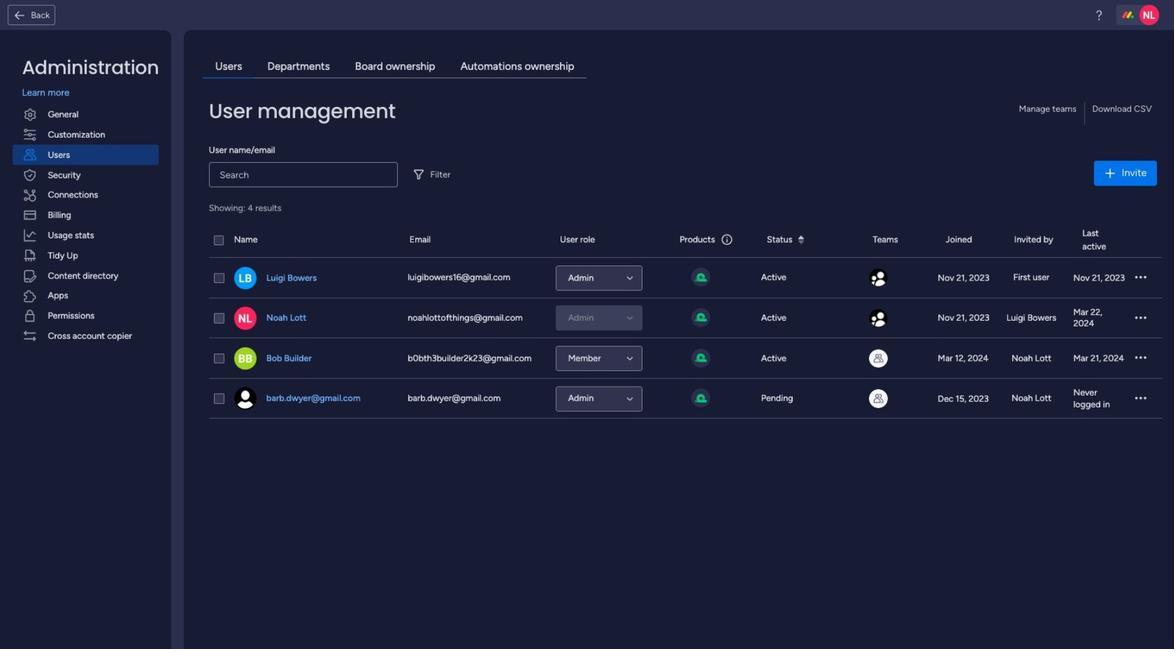 Task type: vqa. For each thing, say whether or not it's contained in the screenshot.
the bottom Add or edit team image
yes



Task type: locate. For each thing, give the bounding box(es) containing it.
add or edit team image for luigi bowers image
[[870, 269, 888, 288]]

row group
[[209, 258, 1163, 420]]

1 add or edit team image from the top
[[870, 269, 888, 288]]

luigi bowers image
[[234, 267, 257, 290]]

add or edit team image
[[870, 269, 888, 288], [870, 350, 888, 369]]

0 vertical spatial v2 ellipsis image
[[1136, 273, 1147, 285]]

2 add or edit team image from the top
[[870, 350, 888, 369]]

grid
[[209, 223, 1163, 637]]

row
[[209, 223, 1163, 258], [209, 258, 1163, 299], [209, 299, 1163, 339], [209, 339, 1163, 379], [209, 379, 1163, 420]]

3 row from the top
[[209, 299, 1163, 339]]

2 row from the top
[[209, 258, 1163, 299]]

2 v2 ellipsis image from the top
[[1136, 313, 1147, 325]]

help image
[[1093, 9, 1106, 21]]

1 add or edit team image from the top
[[870, 310, 888, 328]]

2 add or edit team image from the top
[[870, 390, 888, 409]]

add or edit team image
[[870, 310, 888, 328], [870, 390, 888, 409]]

1 vertical spatial add or edit team image
[[870, 350, 888, 369]]

1 vertical spatial add or edit team image
[[870, 390, 888, 409]]

barb.dwyer@gmail.com image
[[234, 388, 257, 411]]

add or edit team image for noah lott icon
[[870, 310, 888, 328]]

2 vertical spatial v2 ellipsis image
[[1136, 393, 1147, 405]]

1 vertical spatial v2 ellipsis image
[[1136, 313, 1147, 325]]

0 vertical spatial add or edit team image
[[870, 269, 888, 288]]

v2 ellipsis image
[[1136, 353, 1147, 365]]

noah lott image
[[1140, 5, 1160, 25]]

0 vertical spatial add or edit team image
[[870, 310, 888, 328]]

noah lott image
[[234, 308, 257, 330]]

1 v2 ellipsis image from the top
[[1136, 273, 1147, 285]]

v2 ellipsis image
[[1136, 273, 1147, 285], [1136, 313, 1147, 325], [1136, 393, 1147, 405]]

3 v2 ellipsis image from the top
[[1136, 393, 1147, 405]]

Search text field
[[209, 162, 398, 187]]



Task type: describe. For each thing, give the bounding box(es) containing it.
1 row from the top
[[209, 223, 1163, 258]]

4 row from the top
[[209, 339, 1163, 379]]

5 row from the top
[[209, 379, 1163, 420]]

add or edit team image for the barb.dwyer@gmail.com icon
[[870, 390, 888, 409]]

back to workspace image
[[13, 9, 26, 21]]

v2 ellipsis image for 1st row from the bottom
[[1136, 393, 1147, 405]]

v2 ellipsis image for 3rd row from the top
[[1136, 313, 1147, 325]]

bob builder image
[[234, 348, 257, 370]]

v2 ellipsis image for fourth row from the bottom
[[1136, 273, 1147, 285]]

add or edit team image for "bob builder" "image"
[[870, 350, 888, 369]]



